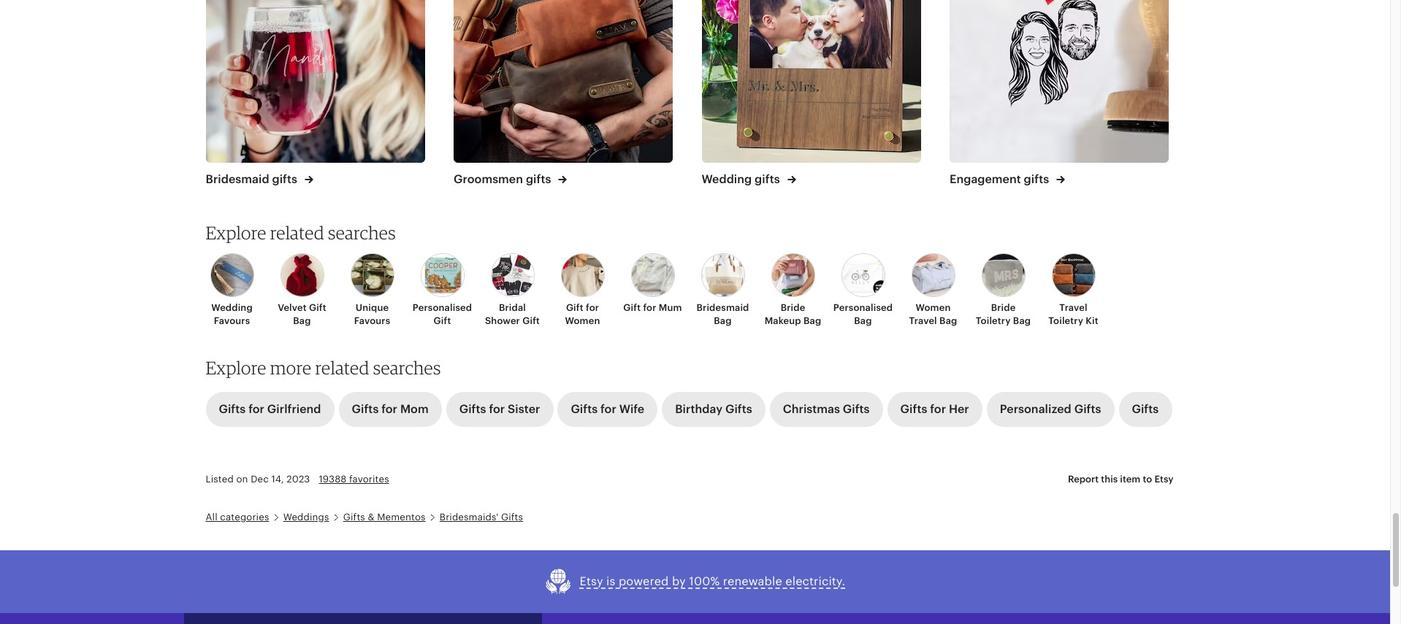 Task type: describe. For each thing, give the bounding box(es) containing it.
gift inside bridal shower gift
[[523, 316, 540, 327]]

gifts right christmas
[[843, 403, 870, 417]]

gifts right 'personalized'
[[1075, 403, 1102, 417]]

engagement gifts link
[[950, 0, 1169, 188]]

favorites
[[349, 474, 389, 485]]

christmas gifts
[[783, 403, 870, 417]]

christmas gifts link
[[770, 393, 883, 428]]

bridal
[[499, 303, 526, 313]]

gifts for girlfriend
[[219, 403, 321, 417]]

weddings
[[283, 512, 329, 523]]

gifts left '&'
[[343, 512, 365, 523]]

wife
[[619, 403, 645, 417]]

gifts for sister link
[[446, 393, 553, 428]]

engagement gifts
[[950, 172, 1052, 186]]

personalized
[[1000, 403, 1072, 417]]

is
[[607, 575, 616, 589]]

100%
[[689, 575, 720, 589]]

wedding favours
[[211, 303, 253, 327]]

bag for toiletry
[[1013, 316, 1031, 327]]

gifts for her link
[[888, 393, 983, 428]]

gifts right bridesmaids'
[[501, 512, 523, 523]]

bag for makeup
[[804, 316, 822, 327]]

gifts up the to
[[1132, 403, 1159, 417]]

velvet gift bag link
[[271, 254, 333, 328]]

bridesmaid bag
[[697, 303, 749, 327]]

makeup
[[765, 316, 801, 327]]

gifts for wedding
[[755, 172, 780, 186]]

bag inside bridesmaid bag
[[714, 316, 732, 327]]

gifts left her at the bottom right of the page
[[901, 403, 928, 417]]

bride makeup bag link
[[762, 254, 824, 328]]

1 vertical spatial searches
[[373, 358, 441, 379]]

gift for women link
[[552, 254, 613, 328]]

19388
[[319, 474, 347, 485]]

gifts left sister
[[459, 403, 486, 417]]

listed on dec 14, 2023
[[206, 474, 310, 485]]

birthday gifts
[[675, 403, 752, 417]]

bridesmaid for gifts
[[206, 172, 269, 186]]

report this item to etsy
[[1068, 474, 1174, 485]]

&
[[368, 512, 375, 523]]

engagement
[[950, 172, 1021, 186]]

gift inside personalised gift
[[434, 316, 451, 327]]

for for mum
[[643, 303, 657, 313]]

all
[[206, 512, 218, 523]]

by
[[672, 575, 686, 589]]

wedding favours link
[[201, 254, 263, 328]]

gifts for mom link
[[339, 393, 442, 428]]

bag inside personalised bag
[[854, 316, 872, 327]]

for for women
[[586, 303, 599, 313]]

this
[[1101, 474, 1118, 485]]

for for sister
[[489, 403, 505, 417]]

birthday gifts link
[[662, 393, 766, 428]]

velvet gift bag
[[278, 303, 326, 327]]

gifts for bridesmaid
[[272, 172, 297, 186]]

personalised bag link
[[833, 254, 894, 328]]

electricity.
[[786, 575, 846, 589]]

gift for mum link
[[622, 254, 684, 315]]

report
[[1068, 474, 1099, 485]]

bridesmaid gifts link
[[206, 0, 425, 188]]

gifts for girlfriend link
[[206, 393, 334, 428]]

footer element
[[542, 614, 1207, 625]]

women travel bag
[[909, 303, 958, 327]]

gift inside gift for mum 'link'
[[624, 303, 641, 313]]

for for mom
[[382, 403, 398, 417]]

personalised for bag
[[834, 303, 893, 313]]

bridal shower gift
[[485, 303, 540, 327]]

0 horizontal spatial women
[[565, 316, 600, 327]]

all categories link
[[206, 512, 269, 523]]

groomsmen
[[454, 172, 523, 186]]

gifts for wife
[[571, 403, 645, 417]]

explore related searches
[[206, 222, 396, 244]]

listed
[[206, 474, 234, 485]]

groomsmen gifts
[[454, 172, 554, 186]]

19388 favorites link
[[319, 474, 389, 485]]

14,
[[271, 474, 284, 485]]

personalized gifts link
[[987, 393, 1115, 428]]

velvet
[[278, 303, 307, 313]]

weddings link
[[283, 512, 329, 523]]

groomsmen gifts link
[[454, 0, 673, 188]]

item
[[1120, 474, 1141, 485]]

explore for explore more related searches
[[206, 358, 266, 379]]

kit
[[1086, 316, 1099, 327]]

powered
[[619, 575, 669, 589]]

personalized gifts
[[1000, 403, 1102, 417]]

favours for unique favours
[[354, 316, 390, 327]]

to
[[1143, 474, 1153, 485]]

toiletry for bride
[[976, 316, 1011, 327]]

related inside region
[[270, 222, 324, 244]]

bridesmaid for bag
[[697, 303, 749, 313]]

explore for explore related searches
[[206, 222, 266, 244]]



Task type: locate. For each thing, give the bounding box(es) containing it.
travel inside women travel bag
[[909, 316, 937, 327]]

bag down velvet
[[293, 316, 311, 327]]

for inside "link"
[[382, 403, 398, 417]]

related up velvet gift bag link
[[270, 222, 324, 244]]

1 vertical spatial related
[[315, 358, 369, 379]]

2 explore from the top
[[206, 358, 266, 379]]

travel toiletry kit
[[1049, 303, 1099, 327]]

0 vertical spatial related
[[270, 222, 324, 244]]

1 horizontal spatial bridesmaid
[[697, 303, 749, 313]]

1 personalised from the left
[[413, 303, 472, 313]]

1 explore from the top
[[206, 222, 266, 244]]

searches up the unique favours link
[[328, 222, 396, 244]]

for
[[586, 303, 599, 313], [643, 303, 657, 313], [249, 403, 265, 417], [382, 403, 398, 417], [489, 403, 505, 417], [601, 403, 617, 417], [930, 403, 946, 417]]

searches up 'mom'
[[373, 358, 441, 379]]

for left gift for mum
[[586, 303, 599, 313]]

wedding gifts
[[702, 172, 783, 186]]

for left 'mom'
[[382, 403, 398, 417]]

bride makeup bag
[[765, 303, 822, 327]]

wedding
[[702, 172, 752, 186], [211, 303, 253, 313]]

toiletry inside bride toiletry bag
[[976, 316, 1011, 327]]

0 horizontal spatial favours
[[214, 316, 250, 327]]

gift left mum
[[624, 303, 641, 313]]

bridesmaids'
[[440, 512, 499, 523]]

travel toiletry kit link
[[1043, 254, 1104, 328]]

0 horizontal spatial wedding
[[211, 303, 253, 313]]

4 bag from the left
[[854, 316, 872, 327]]

19388 favorites
[[319, 474, 389, 485]]

0 vertical spatial bridesmaid
[[206, 172, 269, 186]]

1 vertical spatial women
[[565, 316, 600, 327]]

2 personalised from the left
[[834, 303, 893, 313]]

women inside women travel bag
[[916, 303, 951, 313]]

bag for travel
[[940, 316, 958, 327]]

related right more
[[315, 358, 369, 379]]

1 horizontal spatial toiletry
[[1049, 316, 1084, 327]]

bridesmaid inside explore related searches region
[[697, 303, 749, 313]]

gift down "bridal"
[[523, 316, 540, 327]]

gift inside gift for women
[[566, 303, 584, 313]]

gift right velvet
[[309, 303, 326, 313]]

bag for gift
[[293, 316, 311, 327]]

bride toiletry bag
[[976, 303, 1031, 327]]

0 horizontal spatial bridesmaid
[[206, 172, 269, 186]]

explore up gifts for girlfriend
[[206, 358, 266, 379]]

1 vertical spatial travel
[[909, 316, 937, 327]]

1 vertical spatial etsy
[[580, 575, 603, 589]]

0 horizontal spatial travel
[[909, 316, 937, 327]]

gifts for engagement
[[1024, 172, 1049, 186]]

gifts & mementos
[[343, 512, 426, 523]]

report this item to etsy button
[[1057, 467, 1185, 494]]

christmas
[[783, 403, 840, 417]]

bride up makeup
[[781, 303, 805, 313]]

1 favours from the left
[[214, 316, 250, 327]]

on
[[236, 474, 248, 485]]

personalised gift link
[[412, 254, 473, 328]]

gift for women
[[565, 303, 600, 327]]

renewable
[[723, 575, 782, 589]]

2 bride from the left
[[991, 303, 1016, 313]]

1 horizontal spatial bride
[[991, 303, 1016, 313]]

0 horizontal spatial personalised
[[413, 303, 472, 313]]

more
[[270, 358, 312, 379]]

mum
[[659, 303, 682, 313]]

wedding for wedding favours
[[211, 303, 253, 313]]

etsy is powered by 100% renewable electricity.
[[580, 575, 846, 589]]

1 horizontal spatial etsy
[[1155, 474, 1174, 485]]

0 horizontal spatial toiletry
[[976, 316, 1011, 327]]

personalised
[[413, 303, 472, 313], [834, 303, 893, 313]]

5 bag from the left
[[940, 316, 958, 327]]

personalised gift
[[413, 303, 472, 327]]

bridesmaid
[[206, 172, 269, 186], [697, 303, 749, 313]]

explore related searches region
[[197, 222, 1194, 355]]

bridesmaids' gifts
[[440, 512, 523, 523]]

gifts
[[219, 403, 246, 417], [352, 403, 379, 417], [459, 403, 486, 417], [571, 403, 598, 417], [726, 403, 752, 417], [843, 403, 870, 417], [901, 403, 928, 417], [1075, 403, 1102, 417], [1132, 403, 1159, 417], [343, 512, 365, 523], [501, 512, 523, 523]]

bag left women travel bag
[[854, 316, 872, 327]]

gifts for wife link
[[558, 393, 658, 428]]

favours inside wedding favours
[[214, 316, 250, 327]]

for for her
[[930, 403, 946, 417]]

sister
[[508, 403, 540, 417]]

favours for wedding favours
[[214, 316, 250, 327]]

gifts for groomsmen
[[526, 172, 551, 186]]

gifts inside "link"
[[352, 403, 379, 417]]

for for girlfriend
[[249, 403, 265, 417]]

bag inside velvet gift bag
[[293, 316, 311, 327]]

6 bag from the left
[[1013, 316, 1031, 327]]

bag left travel toiletry kit
[[1013, 316, 1031, 327]]

explore inside region
[[206, 222, 266, 244]]

1 horizontal spatial women
[[916, 303, 951, 313]]

bride toiletry bag link
[[973, 254, 1034, 328]]

1 vertical spatial bridesmaid
[[697, 303, 749, 313]]

bag inside women travel bag
[[940, 316, 958, 327]]

4 gifts from the left
[[1024, 172, 1049, 186]]

women travel bag link
[[903, 254, 964, 328]]

gift for mum
[[624, 303, 682, 313]]

categories
[[220, 512, 269, 523]]

1 bag from the left
[[293, 316, 311, 327]]

etsy left is on the bottom of the page
[[580, 575, 603, 589]]

1 horizontal spatial wedding
[[702, 172, 752, 186]]

her
[[949, 403, 969, 417]]

for inside gift for women
[[586, 303, 599, 313]]

1 horizontal spatial personalised
[[834, 303, 893, 313]]

birthday
[[675, 403, 723, 417]]

all categories
[[206, 512, 269, 523]]

for left sister
[[489, 403, 505, 417]]

women right bridal shower gift
[[565, 316, 600, 327]]

bag left bride toiletry bag
[[940, 316, 958, 327]]

toiletry left kit
[[1049, 316, 1084, 327]]

gifts right birthday on the bottom of page
[[726, 403, 752, 417]]

wedding gifts link
[[702, 0, 921, 188]]

personalised right bride makeup bag
[[834, 303, 893, 313]]

1 vertical spatial explore
[[206, 358, 266, 379]]

for left girlfriend
[[249, 403, 265, 417]]

etsy inside etsy is powered by 100% renewable electricity. button
[[580, 575, 603, 589]]

bride inside bride toiletry bag
[[991, 303, 1016, 313]]

for left wife
[[601, 403, 617, 417]]

1 horizontal spatial favours
[[354, 316, 390, 327]]

gifts left 'mom'
[[352, 403, 379, 417]]

0 horizontal spatial bride
[[781, 303, 805, 313]]

0 vertical spatial wedding
[[702, 172, 752, 186]]

bride for toiletry
[[991, 303, 1016, 313]]

favours
[[214, 316, 250, 327], [354, 316, 390, 327]]

explore more related searches
[[206, 358, 441, 379]]

bag inside bride makeup bag
[[804, 316, 822, 327]]

bridal shower gift link
[[482, 254, 543, 328]]

gifts for sister
[[459, 403, 540, 417]]

1 bride from the left
[[781, 303, 805, 313]]

personalised for gift
[[413, 303, 472, 313]]

unique favours
[[354, 303, 390, 327]]

toiletry for travel
[[1049, 316, 1084, 327]]

for left mum
[[643, 303, 657, 313]]

0 vertical spatial women
[[916, 303, 951, 313]]

dec
[[251, 474, 269, 485]]

1 toiletry from the left
[[976, 316, 1011, 327]]

0 vertical spatial etsy
[[1155, 474, 1174, 485]]

favours down unique
[[354, 316, 390, 327]]

for for wife
[[601, 403, 617, 417]]

gifts left wife
[[571, 403, 598, 417]]

explore
[[206, 222, 266, 244], [206, 358, 266, 379]]

women
[[916, 303, 951, 313], [565, 316, 600, 327]]

girlfriend
[[267, 403, 321, 417]]

gifts for her
[[901, 403, 969, 417]]

etsy is powered by 100% renewable electricity. button
[[545, 568, 846, 596]]

1 gifts from the left
[[272, 172, 297, 186]]

toiletry inside travel toiletry kit
[[1049, 316, 1084, 327]]

3 gifts from the left
[[755, 172, 780, 186]]

travel inside travel toiletry kit
[[1060, 303, 1088, 313]]

gift inside velvet gift bag
[[309, 303, 326, 313]]

0 vertical spatial explore
[[206, 222, 266, 244]]

bag right makeup
[[804, 316, 822, 327]]

bag inside bride toiletry bag
[[1013, 316, 1031, 327]]

travel right personalised bag
[[909, 316, 937, 327]]

mom
[[400, 403, 429, 417]]

women left bride toiletry bag
[[916, 303, 951, 313]]

for inside 'link'
[[643, 303, 657, 313]]

searches
[[328, 222, 396, 244], [373, 358, 441, 379]]

1 vertical spatial wedding
[[211, 303, 253, 313]]

gifts left girlfriend
[[219, 403, 246, 417]]

bride inside bride makeup bag
[[781, 303, 805, 313]]

explore down the 'bridesmaid gifts'
[[206, 222, 266, 244]]

bridesmaids' gifts link
[[440, 512, 523, 523]]

wedding inside explore related searches region
[[211, 303, 253, 313]]

unique favours link
[[342, 254, 403, 328]]

gift
[[309, 303, 326, 313], [566, 303, 584, 313], [624, 303, 641, 313], [434, 316, 451, 327], [523, 316, 540, 327]]

etsy
[[1155, 474, 1174, 485], [580, 575, 603, 589]]

2 bag from the left
[[714, 316, 732, 327]]

2023
[[287, 474, 310, 485]]

bridesmaid bag link
[[692, 254, 754, 328]]

favours left velvet gift bag
[[214, 316, 250, 327]]

0 vertical spatial travel
[[1060, 303, 1088, 313]]

toiletry
[[976, 316, 1011, 327], [1049, 316, 1084, 327]]

gifts
[[272, 172, 297, 186], [526, 172, 551, 186], [755, 172, 780, 186], [1024, 172, 1049, 186]]

1 horizontal spatial travel
[[1060, 303, 1088, 313]]

bridesmaid gifts
[[206, 172, 300, 186]]

2 favours from the left
[[354, 316, 390, 327]]

2 toiletry from the left
[[1049, 316, 1084, 327]]

searches inside region
[[328, 222, 396, 244]]

personalised bag
[[834, 303, 893, 327]]

bride for makeup
[[781, 303, 805, 313]]

for left her at the bottom right of the page
[[930, 403, 946, 417]]

toiletry right women travel bag
[[976, 316, 1011, 327]]

personalised right unique
[[413, 303, 472, 313]]

3 bag from the left
[[804, 316, 822, 327]]

0 horizontal spatial etsy
[[580, 575, 603, 589]]

bride right women travel bag
[[991, 303, 1016, 313]]

wedding for wedding gifts
[[702, 172, 752, 186]]

gift left shower
[[434, 316, 451, 327]]

shower
[[485, 316, 520, 327]]

gift right "bridal"
[[566, 303, 584, 313]]

gifts & mementos link
[[343, 512, 426, 523]]

bag left makeup
[[714, 316, 732, 327]]

etsy inside "report this item to etsy" button
[[1155, 474, 1174, 485]]

0 vertical spatial searches
[[328, 222, 396, 244]]

unique
[[356, 303, 389, 313]]

travel up kit
[[1060, 303, 1088, 313]]

etsy right the to
[[1155, 474, 1174, 485]]

2 gifts from the left
[[526, 172, 551, 186]]



Task type: vqa. For each thing, say whether or not it's contained in the screenshot.
Bride within bride toiletry bag
yes



